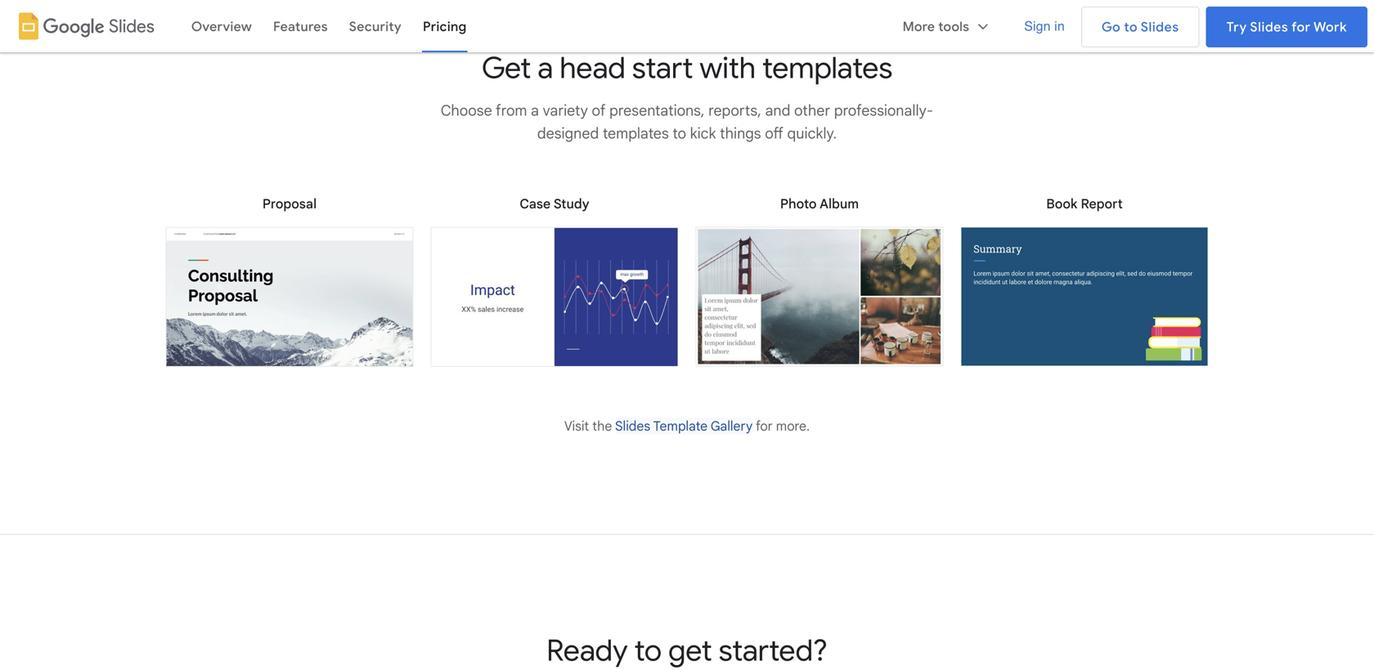 Task type: describe. For each thing, give the bounding box(es) containing it.
quickly.
[[787, 124, 837, 143]]

0 horizontal spatial for
[[756, 419, 773, 435]]

get
[[668, 633, 712, 670]]

slides template gallery link
[[615, 419, 753, 435]]

slides inside "link"
[[1251, 19, 1289, 35]]

slides link
[[7, 7, 162, 46]]

to inside choose from a variety of presentations, reports, and other professionally- designed templates to kick things off quickly.
[[673, 124, 686, 143]]

overview link
[[181, 7, 263, 46]]

slides template photo album image
[[695, 227, 944, 367]]

with
[[700, 50, 756, 87]]

slides template book report image
[[961, 227, 1209, 367]]

report
[[1081, 196, 1123, 212]]

features link
[[263, 7, 339, 46]]

sign in
[[1025, 18, 1065, 34]]

visit
[[564, 419, 589, 435]]

proposal
[[263, 196, 317, 212]]

template
[[653, 419, 708, 435]]

try slides for work
[[1227, 19, 1348, 35]]

started?
[[719, 633, 828, 670]]

tools
[[939, 18, 970, 35]]

get a head start with templates
[[482, 50, 893, 87]]

1 horizontal spatial templates
[[763, 50, 893, 87]]

professionally-
[[834, 101, 934, 120]]

book
[[1047, 196, 1078, 212]]

0 vertical spatial a
[[538, 50, 553, 87]]

overview
[[191, 18, 252, 35]]

a inside choose from a variety of presentations, reports, and other professionally- designed templates to kick things off quickly.
[[531, 101, 539, 120]]

other
[[794, 101, 831, 120]]

try
[[1227, 19, 1247, 35]]

start
[[632, 50, 693, 87]]

features
[[273, 18, 328, 35]]

in
[[1055, 18, 1065, 34]]

to for get
[[635, 633, 662, 670]]

slides template case study image
[[430, 227, 679, 368]]

and
[[765, 101, 791, 120]]

more tools
[[903, 18, 970, 35]]

more.
[[776, 419, 810, 435]]

designed
[[537, 124, 599, 143]]

ready
[[547, 633, 628, 670]]

visit the slides template gallery for more.
[[564, 419, 810, 435]]

templates inside choose from a variety of presentations, reports, and other professionally- designed templates to kick things off quickly.
[[603, 124, 669, 143]]

of
[[592, 101, 606, 120]]

slides template proposal image
[[165, 227, 414, 368]]

pricing
[[423, 18, 467, 35]]



Task type: vqa. For each thing, say whether or not it's contained in the screenshot.
Keyboard
no



Task type: locate. For each thing, give the bounding box(es) containing it.
ready to get started?
[[547, 633, 828, 670]]

choose
[[441, 101, 492, 120]]

for left work
[[1292, 19, 1311, 35]]

choose from a variety of presentations, reports, and other professionally- designed templates to kick things off quickly.
[[441, 101, 934, 143]]

more
[[903, 18, 935, 35]]

slides icon image
[[14, 11, 43, 41]]

go to slides
[[1102, 19, 1179, 35]]

try slides for work link
[[1206, 7, 1368, 47]]

to left get
[[635, 633, 662, 670]]

book report
[[1047, 196, 1123, 212]]

to
[[1125, 19, 1138, 35], [673, 124, 686, 143], [635, 633, 662, 670]]

case
[[520, 196, 551, 212]]

kick
[[690, 124, 716, 143]]

work
[[1314, 19, 1348, 35]]

for left more.
[[756, 419, 773, 435]]

for
[[1292, 19, 1311, 35], [756, 419, 773, 435]]

gallery
[[711, 419, 753, 435]]

1 horizontal spatial for
[[1292, 19, 1311, 35]]

24px image
[[976, 19, 991, 34]]

1 horizontal spatial to
[[673, 124, 686, 143]]

photo
[[780, 196, 817, 212]]

a
[[538, 50, 553, 87], [531, 101, 539, 120]]

to left kick
[[673, 124, 686, 143]]

photo album
[[780, 196, 859, 212]]

head
[[560, 50, 626, 87]]

security link
[[339, 7, 412, 46]]

0 vertical spatial templates
[[763, 50, 893, 87]]

album
[[820, 196, 859, 212]]

0 vertical spatial for
[[1292, 19, 1311, 35]]

1 vertical spatial a
[[531, 101, 539, 120]]

study
[[554, 196, 590, 212]]

to right go
[[1125, 19, 1138, 35]]

get
[[482, 50, 531, 87]]

go
[[1102, 19, 1121, 35]]

1 vertical spatial templates
[[603, 124, 669, 143]]

more tools link
[[892, 7, 1002, 46]]

0 vertical spatial to
[[1125, 19, 1138, 35]]

1 vertical spatial for
[[756, 419, 773, 435]]

1 vertical spatial to
[[673, 124, 686, 143]]

the
[[593, 419, 612, 435]]

off
[[765, 124, 784, 143]]

presentations,
[[610, 101, 705, 120]]

reports,
[[709, 101, 762, 120]]

for inside "link"
[[1292, 19, 1311, 35]]

0 horizontal spatial templates
[[603, 124, 669, 143]]

to for slides
[[1125, 19, 1138, 35]]

from
[[496, 101, 527, 120]]

a right get
[[538, 50, 553, 87]]

templates up other
[[763, 50, 893, 87]]

list containing overview
[[163, 0, 1015, 52]]

pricing link
[[412, 7, 477, 46]]

a right the from
[[531, 101, 539, 120]]

2 horizontal spatial to
[[1125, 19, 1138, 35]]

list
[[163, 0, 1015, 52]]

templates down presentations,
[[603, 124, 669, 143]]

0 horizontal spatial to
[[635, 633, 662, 670]]

things
[[720, 124, 761, 143]]

templates
[[763, 50, 893, 87], [603, 124, 669, 143]]

variety
[[543, 101, 588, 120]]

2 vertical spatial to
[[635, 633, 662, 670]]

sign
[[1025, 18, 1051, 34]]

case study
[[520, 196, 590, 212]]

go to slides link
[[1081, 7, 1200, 47]]

sign in link
[[1015, 7, 1075, 46]]

security
[[349, 18, 402, 35]]

slides
[[109, 15, 155, 37], [1141, 19, 1179, 35], [1251, 19, 1289, 35], [615, 419, 651, 435]]



